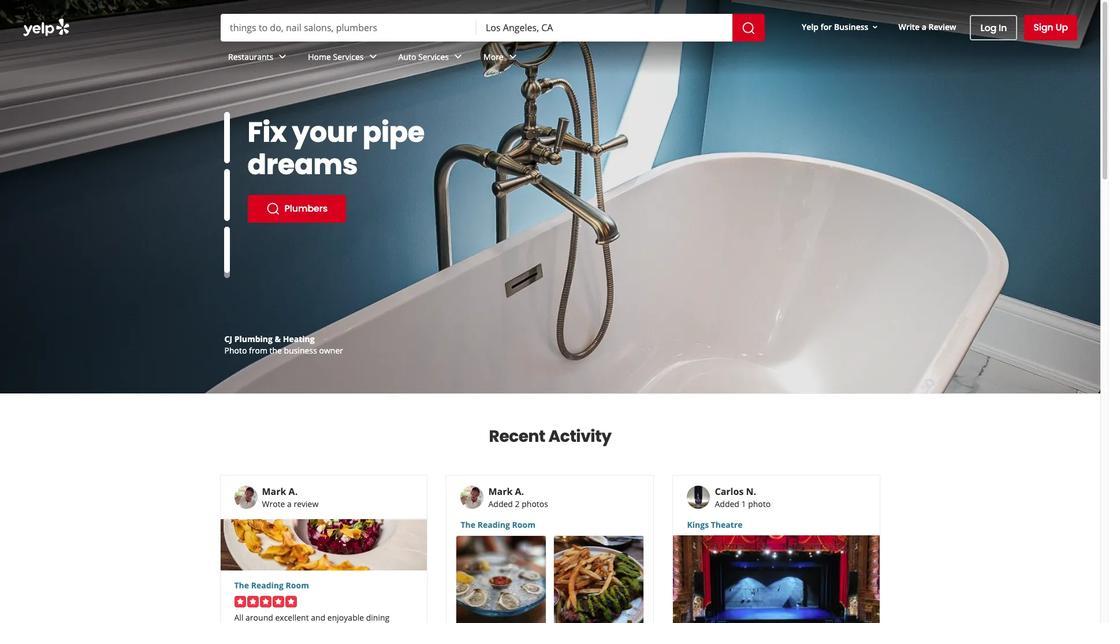 Task type: vqa. For each thing, say whether or not it's contained in the screenshot.
Dead
no



Task type: describe. For each thing, give the bounding box(es) containing it.
16 chevron down v2 image
[[871, 22, 880, 32]]

cj plumbing & heating link
[[224, 334, 315, 345]]

mark a. wrote a review
[[262, 486, 319, 510]]

activity
[[549, 426, 612, 448]]

added for carlos
[[715, 499, 740, 510]]

auto
[[398, 51, 416, 62]]

log
[[981, 21, 997, 34]]

24 search v2 image
[[266, 202, 280, 216]]

sign up link
[[1025, 15, 1078, 40]]

plumbing
[[234, 334, 273, 345]]

search image
[[742, 21, 756, 35]]

dreams
[[248, 146, 358, 184]]

log in link
[[970, 15, 1018, 40]]

recent activity
[[489, 426, 612, 448]]

mark a. added 2 photos
[[488, 486, 548, 510]]

a inside mark a. wrote a review
[[287, 499, 292, 510]]

cj plumbing & heating photo from the business owner
[[224, 334, 343, 356]]

2 open photo lightbox image from the left
[[554, 537, 644, 624]]

sign
[[1034, 21, 1054, 34]]

for
[[821, 21, 832, 32]]

business categories element
[[219, 42, 1078, 75]]

24 chevron down v2 image for auto services
[[451, 50, 465, 64]]

mark a. link for mark a. wrote a review
[[262, 486, 298, 499]]

the reading room for left the reading room link
[[234, 581, 309, 592]]

business
[[284, 346, 317, 356]]

wrote
[[262, 499, 285, 510]]

fix
[[248, 113, 287, 152]]

none field near
[[486, 21, 723, 34]]

a inside banner
[[922, 21, 927, 32]]

review
[[294, 499, 319, 510]]

recent
[[489, 426, 545, 448]]

mark for mark a. wrote a review
[[262, 486, 286, 499]]

photo of mark a. image for mark a. added 2 photos
[[461, 486, 484, 510]]

Find text field
[[230, 21, 467, 34]]

more
[[484, 51, 504, 62]]

theatre
[[711, 520, 743, 531]]

fix your pipe dreams
[[248, 113, 425, 184]]

restaurants link
[[219, 42, 299, 75]]

log in
[[981, 21, 1007, 34]]

the for right the reading room link
[[461, 520, 476, 531]]

photo
[[748, 499, 771, 510]]



Task type: locate. For each thing, give the bounding box(es) containing it.
24 chevron down v2 image inside more "link"
[[506, 50, 520, 64]]

more link
[[474, 42, 529, 75]]

0 vertical spatial reading
[[478, 520, 510, 531]]

None search field
[[0, 0, 1101, 75], [221, 14, 767, 42], [0, 0, 1101, 75], [221, 14, 767, 42]]

24 chevron down v2 image inside auto services link
[[451, 50, 465, 64]]

0 horizontal spatial open photo lightbox image
[[457, 537, 546, 624]]

select slide image
[[224, 112, 230, 164], [224, 169, 230, 221], [224, 223, 230, 275]]

up
[[1056, 21, 1068, 34]]

review
[[929, 21, 956, 32]]

24 chevron down v2 image inside "restaurants" link
[[276, 50, 290, 64]]

0 vertical spatial the reading room
[[461, 520, 536, 531]]

added
[[488, 499, 513, 510], [715, 499, 740, 510]]

1 24 chevron down v2 image from the left
[[276, 50, 290, 64]]

photo of mark a. image for mark a. wrote a review
[[234, 486, 257, 510]]

2
[[515, 499, 520, 510]]

2 a. from the left
[[515, 486, 524, 499]]

the
[[270, 346, 282, 356]]

home services
[[308, 51, 364, 62]]

plumbers link
[[248, 195, 346, 223]]

0 horizontal spatial the reading room
[[234, 581, 309, 592]]

mark down recent
[[488, 486, 513, 499]]

yelp
[[802, 21, 819, 32]]

photo
[[224, 346, 247, 356]]

1 vertical spatial the reading room link
[[234, 581, 413, 592]]

a. inside mark a. added 2 photos
[[515, 486, 524, 499]]

photo of mark a. image left wrote at the bottom of page
[[234, 486, 257, 510]]

explore recent activity section section
[[211, 395, 890, 624]]

kings theatre link
[[687, 520, 866, 532]]

1 horizontal spatial the
[[461, 520, 476, 531]]

1 a. from the left
[[289, 486, 298, 499]]

24 chevron down v2 image for restaurants
[[276, 50, 290, 64]]

2 added from the left
[[715, 499, 740, 510]]

0 horizontal spatial 24 chevron down v2 image
[[276, 50, 290, 64]]

1 vertical spatial the reading room
[[234, 581, 309, 592]]

0 horizontal spatial photo of mark a. image
[[234, 486, 257, 510]]

1 horizontal spatial mark a. link
[[488, 486, 524, 499]]

a right write
[[922, 21, 927, 32]]

cj
[[224, 334, 232, 345]]

0 horizontal spatial mark a. link
[[262, 486, 298, 499]]

1 select slide image from the top
[[224, 112, 230, 164]]

1 horizontal spatial 24 chevron down v2 image
[[451, 50, 465, 64]]

reading down mark a. added 2 photos
[[478, 520, 510, 531]]

open photo lightbox image
[[457, 537, 546, 624], [554, 537, 644, 624]]

room for right the reading room link
[[512, 520, 536, 531]]

none field up business categories element
[[486, 21, 723, 34]]

yelp for business button
[[797, 17, 885, 37]]

5 star rating image
[[234, 597, 297, 608]]

reading
[[478, 520, 510, 531], [251, 581, 284, 592]]

1 horizontal spatial the reading room link
[[461, 520, 640, 532]]

24 chevron down v2 image right auto services
[[451, 50, 465, 64]]

your
[[292, 113, 357, 152]]

mark inside mark a. added 2 photos
[[488, 486, 513, 499]]

n.
[[746, 486, 756, 499]]

24 chevron down v2 image
[[276, 50, 290, 64], [451, 50, 465, 64], [506, 50, 520, 64]]

added left 2
[[488, 499, 513, 510]]

the reading room
[[461, 520, 536, 531], [234, 581, 309, 592]]

none field up home services link
[[230, 21, 467, 34]]

0 horizontal spatial none field
[[230, 21, 467, 34]]

explore banner section banner
[[0, 0, 1101, 394]]

added inside the carlos n. added 1 photo
[[715, 499, 740, 510]]

1
[[742, 499, 746, 510]]

a. up 2
[[515, 486, 524, 499]]

0 horizontal spatial added
[[488, 499, 513, 510]]

1 vertical spatial the
[[234, 581, 249, 592]]

a. inside mark a. wrote a review
[[289, 486, 298, 499]]

carlos n. added 1 photo
[[715, 486, 771, 510]]

write a review
[[899, 21, 956, 32]]

None field
[[230, 21, 467, 34], [486, 21, 723, 34]]

services for auto services
[[418, 51, 449, 62]]

2 24 chevron down v2 image from the left
[[451, 50, 465, 64]]

a. for mark a. wrote a review
[[289, 486, 298, 499]]

0 horizontal spatial room
[[286, 581, 309, 592]]

0 horizontal spatial the reading room link
[[234, 581, 413, 592]]

0 horizontal spatial the
[[234, 581, 249, 592]]

in
[[999, 21, 1007, 34]]

owner
[[319, 346, 343, 356]]

from
[[249, 346, 267, 356]]

photo of mark a. image
[[234, 486, 257, 510], [461, 486, 484, 510]]

reading for right the reading room link
[[478, 520, 510, 531]]

auto services link
[[389, 42, 474, 75]]

a. up review
[[289, 486, 298, 499]]

the reading room for right the reading room link
[[461, 520, 536, 531]]

1 services from the left
[[333, 51, 364, 62]]

24 chevron down v2 image right more
[[506, 50, 520, 64]]

24 chevron down v2 image
[[366, 50, 380, 64]]

0 vertical spatial select slide image
[[224, 112, 230, 164]]

1 vertical spatial reading
[[251, 581, 284, 592]]

1 mark a. link from the left
[[262, 486, 298, 499]]

home services link
[[299, 42, 389, 75]]

1 open photo lightbox image from the left
[[457, 537, 546, 624]]

2 select slide image from the top
[[224, 169, 230, 221]]

1 horizontal spatial the reading room
[[461, 520, 536, 531]]

the reading room down 2
[[461, 520, 536, 531]]

1 vertical spatial a
[[287, 499, 292, 510]]

1 horizontal spatial services
[[418, 51, 449, 62]]

photo of mark a. image left 2
[[461, 486, 484, 510]]

reading for left the reading room link
[[251, 581, 284, 592]]

3 24 chevron down v2 image from the left
[[506, 50, 520, 64]]

write
[[899, 21, 920, 32]]

mark up wrote at the bottom of page
[[262, 486, 286, 499]]

24 chevron down v2 image for more
[[506, 50, 520, 64]]

1 horizontal spatial reading
[[478, 520, 510, 531]]

1 photo of mark a. image from the left
[[234, 486, 257, 510]]

services right auto
[[418, 51, 449, 62]]

&
[[275, 334, 281, 345]]

1 horizontal spatial added
[[715, 499, 740, 510]]

photos
[[522, 499, 548, 510]]

write a review link
[[894, 17, 961, 37]]

2 photo of mark a. image from the left
[[461, 486, 484, 510]]

1 horizontal spatial room
[[512, 520, 536, 531]]

services for home services
[[333, 51, 364, 62]]

room down 2
[[512, 520, 536, 531]]

a
[[922, 21, 927, 32], [287, 499, 292, 510]]

restaurants
[[228, 51, 273, 62]]

added for mark
[[488, 499, 513, 510]]

yelp for business
[[802, 21, 869, 32]]

1 added from the left
[[488, 499, 513, 510]]

1 horizontal spatial open photo lightbox image
[[554, 537, 644, 624]]

mark a. link for mark a. added 2 photos
[[488, 486, 524, 499]]

2 horizontal spatial 24 chevron down v2 image
[[506, 50, 520, 64]]

business
[[834, 21, 869, 32]]

services
[[333, 51, 364, 62], [418, 51, 449, 62]]

reading up 5 star rating image
[[251, 581, 284, 592]]

room
[[512, 520, 536, 531], [286, 581, 309, 592]]

1 vertical spatial room
[[286, 581, 309, 592]]

0 vertical spatial room
[[512, 520, 536, 531]]

Near text field
[[486, 21, 723, 34]]

the reading room up 5 star rating image
[[234, 581, 309, 592]]

auto services
[[398, 51, 449, 62]]

0 horizontal spatial mark
[[262, 486, 286, 499]]

mark a. link up wrote at the bottom of page
[[262, 486, 298, 499]]

mark a. link up 2
[[488, 486, 524, 499]]

1 vertical spatial select slide image
[[224, 169, 230, 221]]

2 mark from the left
[[488, 486, 513, 499]]

home
[[308, 51, 331, 62]]

kings theatre
[[687, 520, 743, 531]]

0 vertical spatial a
[[922, 21, 927, 32]]

1 horizontal spatial photo of mark a. image
[[461, 486, 484, 510]]

1 horizontal spatial mark
[[488, 486, 513, 499]]

a. for mark a. added 2 photos
[[515, 486, 524, 499]]

0 horizontal spatial a.
[[289, 486, 298, 499]]

carlos
[[715, 486, 744, 499]]

none field find
[[230, 21, 467, 34]]

2 services from the left
[[418, 51, 449, 62]]

pipe
[[363, 113, 425, 152]]

added down carlos on the right bottom of page
[[715, 499, 740, 510]]

kings
[[687, 520, 709, 531]]

plumbers
[[285, 202, 328, 216]]

0 vertical spatial the
[[461, 520, 476, 531]]

1 horizontal spatial a
[[922, 21, 927, 32]]

mark inside mark a. wrote a review
[[262, 486, 286, 499]]

mark
[[262, 486, 286, 499], [488, 486, 513, 499]]

0 vertical spatial the reading room link
[[461, 520, 640, 532]]

1 horizontal spatial a.
[[515, 486, 524, 499]]

heating
[[283, 334, 315, 345]]

photo of carlos n. image
[[687, 486, 710, 510]]

3 select slide image from the top
[[224, 223, 230, 275]]

room for left the reading room link
[[286, 581, 309, 592]]

0 horizontal spatial a
[[287, 499, 292, 510]]

0 horizontal spatial services
[[333, 51, 364, 62]]

sign up
[[1034, 21, 1068, 34]]

services left 24 chevron down v2 icon
[[333, 51, 364, 62]]

room up 5 star rating image
[[286, 581, 309, 592]]

2 vertical spatial select slide image
[[224, 223, 230, 275]]

the for left the reading room link
[[234, 581, 249, 592]]

added inside mark a. added 2 photos
[[488, 499, 513, 510]]

carlos n. link
[[715, 486, 756, 499]]

the reading room link
[[461, 520, 640, 532], [234, 581, 413, 592]]

mark for mark a. added 2 photos
[[488, 486, 513, 499]]

1 mark from the left
[[262, 486, 286, 499]]

0 horizontal spatial reading
[[251, 581, 284, 592]]

1 none field from the left
[[230, 21, 467, 34]]

1 horizontal spatial none field
[[486, 21, 723, 34]]

2 none field from the left
[[486, 21, 723, 34]]

mark a. link
[[262, 486, 298, 499], [488, 486, 524, 499]]

a right wrote at the bottom of page
[[287, 499, 292, 510]]

2 mark a. link from the left
[[488, 486, 524, 499]]

a.
[[289, 486, 298, 499], [515, 486, 524, 499]]

the
[[461, 520, 476, 531], [234, 581, 249, 592]]

24 chevron down v2 image right restaurants
[[276, 50, 290, 64]]



